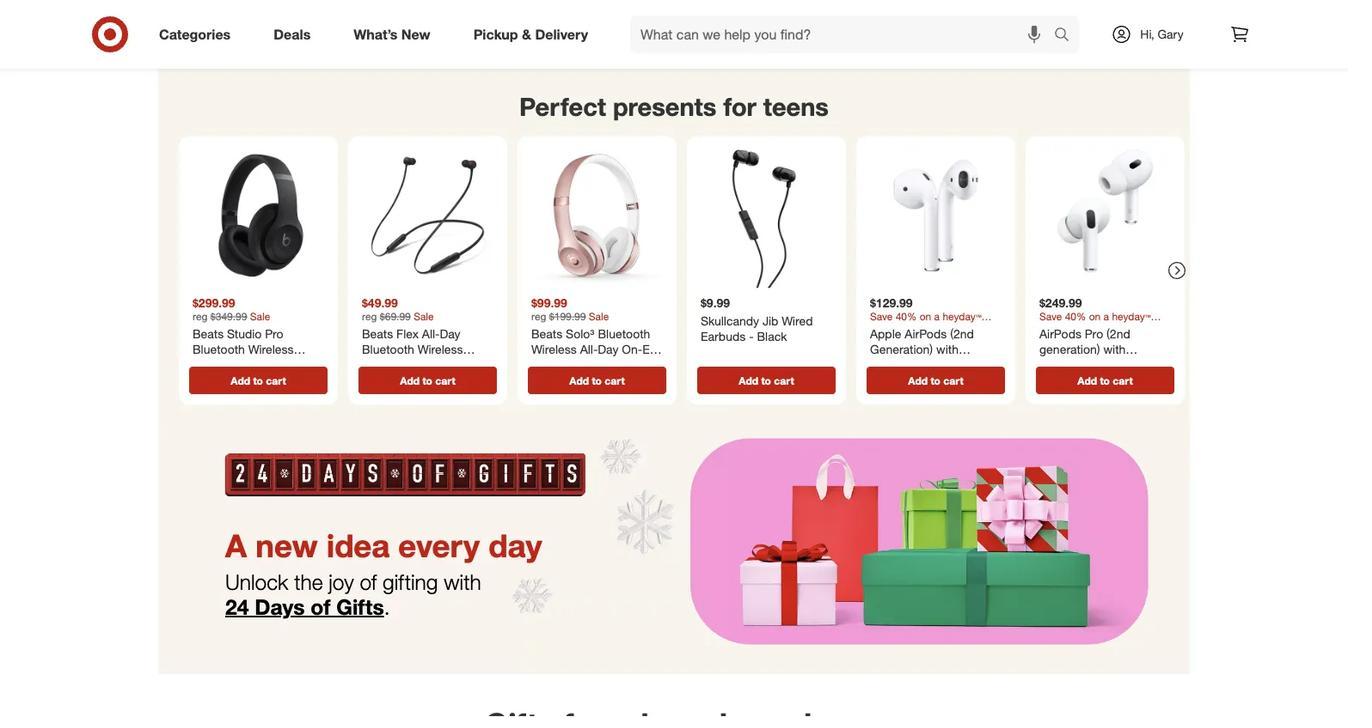 Task type: describe. For each thing, give the bounding box(es) containing it.
a
[[225, 527, 247, 565]]

black inside $299.99 reg $349.99 sale beats studio pro bluetooth wireless headphones - black
[[273, 357, 303, 372]]

the inside a new idea every day unlock the joy of gifting with 24 days of gifts .
[[294, 570, 323, 596]]

reg for $49.99
[[362, 310, 377, 323]]

beats solo³ bluetooth wireless all-day on-ear headphones - rose gold image
[[525, 143, 670, 288]]

cart for $249.99
[[1113, 374, 1133, 387]]

(2nd for airpods
[[950, 327, 974, 342]]

24
[[225, 595, 249, 620]]

apple airpods (2nd generation) with charging case image
[[863, 143, 1009, 288]]

jib
[[763, 314, 778, 329]]

cart for $299.99
[[266, 374, 286, 387]]

add to cart for $49.99
[[400, 374, 455, 387]]

$99.99 reg $199.99 sale
[[531, 295, 609, 323]]

add to cart button for $99.99
[[528, 367, 666, 394]]

skullcandy jib wired earbuds - black image
[[694, 143, 839, 288]]

- inside $299.99 reg $349.99 sale beats studio pro bluetooth wireless headphones - black
[[265, 357, 270, 372]]

pickup
[[473, 26, 518, 43]]

gary
[[1158, 27, 1184, 42]]

generation)
[[870, 342, 933, 357]]

add to cart for $99.99
[[570, 374, 625, 387]]

$99.99
[[531, 295, 567, 310]]

add to cart for $299.99
[[231, 374, 286, 387]]

joyful
[[751, 20, 779, 35]]

beats studio pro bluetooth wireless headphones - black image
[[186, 143, 331, 288]]

cart for $49.99
[[435, 374, 455, 387]]

.
[[384, 595, 390, 620]]

add to cart for $129.99
[[908, 374, 964, 387]]

bluetooth
[[193, 342, 245, 357]]

1 horizontal spatial of
[[360, 570, 377, 596]]

search
[[1046, 28, 1088, 44]]

categories link
[[144, 15, 252, 53]]

fun.
[[838, 37, 858, 52]]

unlock
[[225, 570, 288, 596]]

$249.99
[[1040, 295, 1082, 310]]

to inside your helpful holiday guide to the tech everyone wants.
[[1082, 20, 1093, 35]]

new
[[256, 527, 318, 565]]

headphones
[[193, 357, 262, 372]]

hi, gary
[[1140, 27, 1184, 42]]

the for to
[[1096, 20, 1113, 35]]

what's
[[354, 26, 398, 43]]

pro inside $299.99 reg $349.99 sale beats studio pro bluetooth wireless headphones - black
[[265, 327, 283, 342]]

joy
[[329, 570, 354, 596]]

$49.99 reg $69.99 sale
[[362, 295, 434, 323]]

the for bring
[[869, 20, 886, 35]]

your helpful holiday guide to the tech everyone wants.
[[941, 20, 1140, 52]]

0 horizontal spatial of
[[311, 595, 331, 620]]

presents
[[613, 91, 717, 122]]

$299.99 reg $349.99 sale beats studio pro bluetooth wireless headphones - black
[[193, 295, 303, 372]]

(2nd for pro
[[1107, 327, 1130, 342]]

explore joyful picks that bring the smiles & awesome fun.
[[706, 20, 886, 52]]

to down jib
[[761, 374, 771, 387]]

sale for $99.99
[[589, 310, 609, 323]]

with for airpods
[[936, 342, 959, 357]]

gifts
[[337, 595, 384, 620]]

- inside $9.99 skullcandy jib wired earbuds - black
[[749, 329, 754, 344]]

apple airpods (2nd generation) with charging case
[[870, 327, 974, 372]]

apple
[[870, 327, 902, 342]]

& inside explore joyful picks that bring the smiles & awesome fun.
[[772, 37, 780, 52]]

$49.99
[[362, 295, 398, 310]]

cart for $99.99
[[605, 374, 625, 387]]

gifting
[[383, 570, 438, 596]]

wired
[[782, 314, 813, 329]]

awesome
[[783, 37, 835, 52]]

beats flex all-day bluetooth wireless earphones - beats black image
[[355, 143, 500, 288]]

what's new link
[[339, 15, 452, 53]]

$69.99
[[380, 310, 411, 323]]

holiday
[[1007, 20, 1046, 35]]

hi,
[[1140, 27, 1154, 42]]

sale for $49.99
[[414, 310, 434, 323]]

reg for $99.99
[[531, 310, 546, 323]]

airpods pro (2nd generation) with magsafe case (usb‑c) image
[[1033, 143, 1178, 288]]

tech
[[1117, 20, 1140, 35]]

every
[[398, 527, 480, 565]]

to for $49.99
[[423, 374, 432, 387]]

add to cart button for $249.99
[[1036, 367, 1175, 394]]

to for $299.99
[[253, 374, 263, 387]]

explore joyful picks that bring the smiles & awesome fun. link
[[674, 0, 918, 64]]

explore
[[706, 20, 747, 35]]

4 cart from the left
[[774, 374, 794, 387]]

guide
[[1049, 20, 1079, 35]]

$129.99
[[870, 295, 913, 310]]

4 add to cart from the left
[[739, 374, 794, 387]]



Task type: vqa. For each thing, say whether or not it's contained in the screenshot.
NATURIUM within $15.69 NATURIUM THE PERFECTOR SALICYLIC ACID SKIN SMOOTHING BODY WASH - 16.9 FL OZ
no



Task type: locate. For each thing, give the bounding box(es) containing it.
add to cart down wireless
[[231, 374, 286, 387]]

sale for $299.99
[[250, 310, 270, 323]]

the inside your helpful holiday guide to the tech everyone wants.
[[1096, 20, 1113, 35]]

airpods pro (2nd generation) with magsafe case (usb‑c)
[[1040, 327, 1167, 372]]

add for $129.99
[[908, 374, 928, 387]]

days
[[255, 595, 305, 620]]

6 add to cart button from the left
[[1036, 367, 1175, 394]]

add to cart down $199.99
[[570, 374, 625, 387]]

deals link
[[259, 15, 332, 53]]

2 horizontal spatial with
[[1104, 342, 1126, 357]]

4 add to cart button from the left
[[697, 367, 836, 394]]

of left gifts
[[311, 595, 331, 620]]

pickup & delivery link
[[459, 15, 610, 53]]

& down the joyful
[[772, 37, 780, 52]]

case right charging
[[922, 357, 950, 372]]

with right generation)
[[936, 342, 959, 357]]

case for generation)
[[1091, 357, 1119, 372]]

pro inside airpods pro (2nd generation) with magsafe case (usb‑c)
[[1085, 327, 1103, 342]]

3 add to cart button from the left
[[528, 367, 666, 394]]

skullcandy
[[701, 314, 759, 329]]

$9.99
[[701, 295, 730, 310]]

new
[[401, 26, 430, 43]]

add to cart button down generation) in the top right of the page
[[1036, 367, 1175, 394]]

reg for $299.99
[[193, 310, 208, 323]]

smiles
[[735, 37, 769, 52]]

0 horizontal spatial sale
[[250, 310, 270, 323]]

add to cart down jib
[[739, 374, 794, 387]]

(2nd up (usb‑c)
[[1107, 327, 1130, 342]]

add down magsafe on the right of the page
[[1078, 374, 1097, 387]]

5 add from the left
[[908, 374, 928, 387]]

wants.
[[1050, 37, 1084, 52]]

sale
[[250, 310, 270, 323], [414, 310, 434, 323], [589, 310, 609, 323]]

0 horizontal spatial the
[[294, 570, 323, 596]]

add for $299.99
[[231, 374, 250, 387]]

reg left $199.99
[[531, 310, 546, 323]]

day
[[489, 527, 542, 565]]

reg inside $99.99 reg $199.99 sale
[[531, 310, 546, 323]]

airpods up magsafe on the right of the page
[[1040, 327, 1082, 342]]

carousel region
[[158, 77, 1190, 425]]

$9.99 skullcandy jib wired earbuds - black
[[701, 295, 813, 344]]

your
[[941, 20, 964, 35]]

0 vertical spatial -
[[749, 329, 754, 344]]

1 reg from the left
[[193, 310, 208, 323]]

1 add to cart from the left
[[231, 374, 286, 387]]

black
[[757, 329, 787, 344], [273, 357, 303, 372]]

add to cart button for $129.99
[[867, 367, 1005, 394]]

0 vertical spatial black
[[757, 329, 787, 344]]

with right generation) in the top right of the page
[[1104, 342, 1126, 357]]

add down earbuds
[[739, 374, 758, 387]]

case inside airpods pro (2nd generation) with magsafe case (usb‑c)
[[1091, 357, 1119, 372]]

add to cart button for $49.99
[[359, 367, 497, 394]]

add down charging
[[908, 374, 928, 387]]

add for $49.99
[[400, 374, 420, 387]]

magsafe
[[1040, 357, 1088, 372]]

pro
[[265, 327, 283, 342], [1085, 327, 1103, 342]]

airpods inside the 'apple airpods (2nd generation) with charging case'
[[905, 327, 947, 342]]

$299.99
[[193, 295, 235, 310]]

to down wireless
[[253, 374, 263, 387]]

cart
[[266, 374, 286, 387], [435, 374, 455, 387], [605, 374, 625, 387], [774, 374, 794, 387], [944, 374, 964, 387], [1113, 374, 1133, 387]]

to down $49.99 reg $69.99 sale
[[423, 374, 432, 387]]

2 horizontal spatial the
[[1096, 20, 1113, 35]]

0 horizontal spatial black
[[273, 357, 303, 372]]

black right headphones
[[273, 357, 303, 372]]

the left joy
[[294, 570, 323, 596]]

& right pickup
[[522, 26, 531, 43]]

sale up studio
[[250, 310, 270, 323]]

-
[[749, 329, 754, 344], [265, 357, 270, 372]]

(2nd inside airpods pro (2nd generation) with magsafe case (usb‑c)
[[1107, 327, 1130, 342]]

2 cart from the left
[[435, 374, 455, 387]]

beats
[[193, 327, 224, 342]]

1 (2nd from the left
[[950, 327, 974, 342]]

of right joy
[[360, 570, 377, 596]]

deals
[[274, 26, 311, 43]]

2 horizontal spatial sale
[[589, 310, 609, 323]]

earbuds
[[701, 329, 746, 344]]

1 horizontal spatial with
[[936, 342, 959, 357]]

case inside the 'apple airpods (2nd generation) with charging case'
[[922, 357, 950, 372]]

search button
[[1046, 15, 1088, 57]]

case for generation)
[[922, 357, 950, 372]]

6 cart from the left
[[1113, 374, 1133, 387]]

add to cart button down generation)
[[867, 367, 1005, 394]]

add down $199.99
[[570, 374, 589, 387]]

what's new
[[354, 26, 430, 43]]

1 sale from the left
[[250, 310, 270, 323]]

&
[[522, 26, 531, 43], [772, 37, 780, 52]]

(usb‑c)
[[1122, 357, 1167, 372]]

add for $249.99
[[1078, 374, 1097, 387]]

add to cart button for $299.99
[[189, 367, 328, 394]]

idea
[[326, 527, 390, 565]]

add
[[231, 374, 250, 387], [400, 374, 420, 387], [570, 374, 589, 387], [739, 374, 758, 387], [908, 374, 928, 387], [1078, 374, 1097, 387]]

with for pro
[[1104, 342, 1126, 357]]

reg
[[193, 310, 208, 323], [362, 310, 377, 323], [531, 310, 546, 323]]

airpods
[[905, 327, 947, 342], [1040, 327, 1082, 342]]

add to cart down the 'apple airpods (2nd generation) with charging case'
[[908, 374, 964, 387]]

1 horizontal spatial &
[[772, 37, 780, 52]]

$199.99
[[549, 310, 586, 323]]

to
[[1082, 20, 1093, 35], [253, 374, 263, 387], [423, 374, 432, 387], [592, 374, 602, 387], [761, 374, 771, 387], [931, 374, 941, 387], [1100, 374, 1110, 387]]

What can we help you find? suggestions appear below search field
[[630, 15, 1059, 53]]

- left jib
[[749, 329, 754, 344]]

0 horizontal spatial airpods
[[905, 327, 947, 342]]

0 horizontal spatial with
[[444, 570, 481, 596]]

pro right studio
[[265, 327, 283, 342]]

2 add to cart from the left
[[400, 374, 455, 387]]

reg inside $49.99 reg $69.99 sale
[[362, 310, 377, 323]]

0 horizontal spatial pro
[[265, 327, 283, 342]]

add for $99.99
[[570, 374, 589, 387]]

3 reg from the left
[[531, 310, 546, 323]]

1 add to cart button from the left
[[189, 367, 328, 394]]

1 case from the left
[[922, 357, 950, 372]]

the right bring
[[869, 20, 886, 35]]

1 horizontal spatial (2nd
[[1107, 327, 1130, 342]]

1 vertical spatial black
[[273, 357, 303, 372]]

- right headphones
[[265, 357, 270, 372]]

2 pro from the left
[[1085, 327, 1103, 342]]

2 (2nd from the left
[[1107, 327, 1130, 342]]

2 sale from the left
[[414, 310, 434, 323]]

with inside the 'apple airpods (2nd generation) with charging case'
[[936, 342, 959, 357]]

to right guide
[[1082, 20, 1093, 35]]

perfect
[[519, 91, 606, 122]]

delivery
[[535, 26, 588, 43]]

with inside airpods pro (2nd generation) with magsafe case (usb‑c)
[[1104, 342, 1126, 357]]

sale right $199.99
[[589, 310, 609, 323]]

6 add to cart from the left
[[1078, 374, 1133, 387]]

0 horizontal spatial reg
[[193, 310, 208, 323]]

1 vertical spatial -
[[265, 357, 270, 372]]

1 add from the left
[[231, 374, 250, 387]]

black inside $9.99 skullcandy jib wired earbuds - black
[[757, 329, 787, 344]]

generation)
[[1040, 342, 1100, 357]]

airpods inside airpods pro (2nd generation) with magsafe case (usb‑c)
[[1040, 327, 1082, 342]]

1 horizontal spatial black
[[757, 329, 787, 344]]

picks
[[782, 20, 811, 35]]

6 add from the left
[[1078, 374, 1097, 387]]

add to cart button down $199.99
[[528, 367, 666, 394]]

4 add from the left
[[739, 374, 758, 387]]

2 add from the left
[[400, 374, 420, 387]]

with down every
[[444, 570, 481, 596]]

case
[[922, 357, 950, 372], [1091, 357, 1119, 372]]

that
[[814, 20, 835, 35]]

add to cart button down jib
[[697, 367, 836, 394]]

of
[[360, 570, 377, 596], [311, 595, 331, 620]]

categories
[[159, 26, 231, 43]]

& inside the pickup & delivery link
[[522, 26, 531, 43]]

0 horizontal spatial case
[[922, 357, 950, 372]]

0 horizontal spatial (2nd
[[950, 327, 974, 342]]

sale right $69.99
[[414, 310, 434, 323]]

5 cart from the left
[[944, 374, 964, 387]]

to for $249.99
[[1100, 374, 1110, 387]]

to for $99.99
[[592, 374, 602, 387]]

add to cart button down $69.99
[[359, 367, 497, 394]]

2 airpods from the left
[[1040, 327, 1082, 342]]

3 add from the left
[[570, 374, 589, 387]]

pickup & delivery
[[473, 26, 588, 43]]

0 horizontal spatial -
[[265, 357, 270, 372]]

1 horizontal spatial sale
[[414, 310, 434, 323]]

3 sale from the left
[[589, 310, 609, 323]]

the inside explore joyful picks that bring the smiles & awesome fun.
[[869, 20, 886, 35]]

bring
[[838, 20, 866, 35]]

for
[[724, 91, 756, 122]]

$349.99
[[211, 310, 247, 323]]

add to cart button down wireless
[[189, 367, 328, 394]]

sale inside $49.99 reg $69.99 sale
[[414, 310, 434, 323]]

0 horizontal spatial &
[[522, 26, 531, 43]]

1 horizontal spatial airpods
[[1040, 327, 1082, 342]]

perfect presents for teens
[[519, 91, 829, 122]]

5 add to cart from the left
[[908, 374, 964, 387]]

to down the 'apple airpods (2nd generation) with charging case'
[[931, 374, 941, 387]]

add to cart button
[[189, 367, 328, 394], [359, 367, 497, 394], [528, 367, 666, 394], [697, 367, 836, 394], [867, 367, 1005, 394], [1036, 367, 1175, 394]]

everyone
[[997, 37, 1046, 52]]

3 add to cart from the left
[[570, 374, 625, 387]]

add to cart down $69.99
[[400, 374, 455, 387]]

add to cart
[[231, 374, 286, 387], [400, 374, 455, 387], [570, 374, 625, 387], [739, 374, 794, 387], [908, 374, 964, 387], [1078, 374, 1133, 387]]

1 horizontal spatial the
[[869, 20, 886, 35]]

1 pro from the left
[[265, 327, 283, 342]]

(2nd inside the 'apple airpods (2nd generation) with charging case'
[[950, 327, 974, 342]]

5 add to cart button from the left
[[867, 367, 1005, 394]]

teens
[[763, 91, 829, 122]]

add to cart down airpods pro (2nd generation) with magsafe case (usb‑c)
[[1078, 374, 1133, 387]]

wireless
[[248, 342, 294, 357]]

1 horizontal spatial pro
[[1085, 327, 1103, 342]]

a new idea every day unlock the joy of gifting with 24 days of gifts .
[[225, 527, 542, 620]]

reg inside $299.99 reg $349.99 sale beats studio pro bluetooth wireless headphones - black
[[193, 310, 208, 323]]

to down $99.99 reg $199.99 sale
[[592, 374, 602, 387]]

sale inside $99.99 reg $199.99 sale
[[589, 310, 609, 323]]

the left tech
[[1096, 20, 1113, 35]]

1 airpods from the left
[[905, 327, 947, 342]]

your helpful holiday guide to the tech everyone wants. link
[[918, 0, 1163, 64]]

the
[[869, 20, 886, 35], [1096, 20, 1113, 35], [294, 570, 323, 596]]

reg left $69.99
[[362, 310, 377, 323]]

1 cart from the left
[[266, 374, 286, 387]]

pro up magsafe on the right of the page
[[1085, 327, 1103, 342]]

cart for $129.99
[[944, 374, 964, 387]]

with inside a new idea every day unlock the joy of gifting with 24 days of gifts .
[[444, 570, 481, 596]]

1 horizontal spatial -
[[749, 329, 754, 344]]

case left (usb‑c)
[[1091, 357, 1119, 372]]

2 case from the left
[[1091, 357, 1119, 372]]

reg up beats
[[193, 310, 208, 323]]

airpods right apple
[[905, 327, 947, 342]]

add down headphones
[[231, 374, 250, 387]]

add to cart for $249.99
[[1078, 374, 1133, 387]]

sale inside $299.99 reg $349.99 sale beats studio pro bluetooth wireless headphones - black
[[250, 310, 270, 323]]

to for $129.99
[[931, 374, 941, 387]]

3 cart from the left
[[605, 374, 625, 387]]

add down $69.99
[[400, 374, 420, 387]]

1 horizontal spatial reg
[[362, 310, 377, 323]]

1 horizontal spatial case
[[1091, 357, 1119, 372]]

2 reg from the left
[[362, 310, 377, 323]]

to down airpods pro (2nd generation) with magsafe case (usb‑c)
[[1100, 374, 1110, 387]]

black right earbuds
[[757, 329, 787, 344]]

2 add to cart button from the left
[[359, 367, 497, 394]]

helpful
[[968, 20, 1004, 35]]

(2nd
[[950, 327, 974, 342], [1107, 327, 1130, 342]]

with
[[936, 342, 959, 357], [1104, 342, 1126, 357], [444, 570, 481, 596]]

2 horizontal spatial reg
[[531, 310, 546, 323]]

(2nd right generation)
[[950, 327, 974, 342]]

charging
[[870, 357, 919, 372]]

studio
[[227, 327, 262, 342]]



